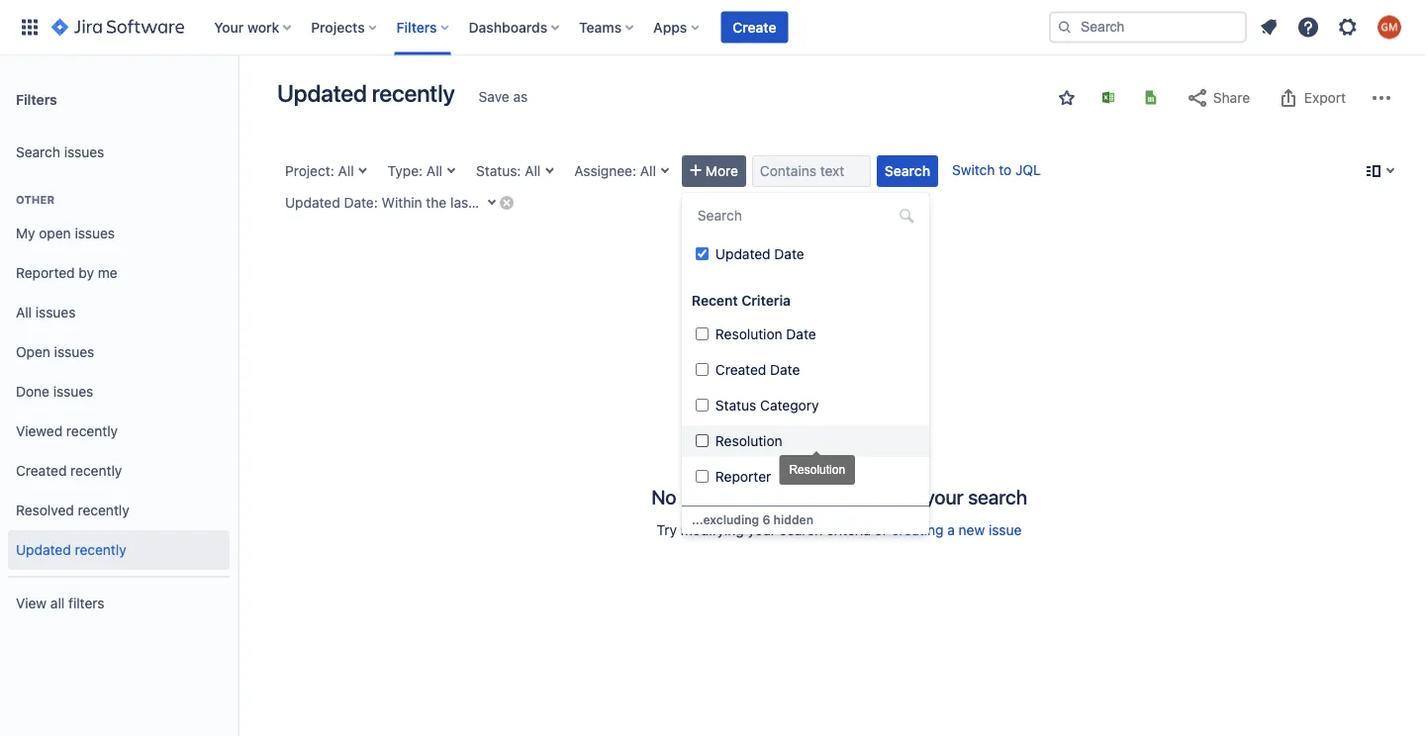 Task type: describe. For each thing, give the bounding box(es) containing it.
created recently link
[[8, 451, 230, 491]]

issues for open issues
[[54, 344, 94, 360]]

1 vertical spatial search
[[780, 522, 823, 538]]

recently for resolved recently link
[[78, 502, 129, 519]]

try
[[657, 522, 677, 538]]

were
[[741, 485, 783, 508]]

open issues link
[[8, 333, 230, 372]]

status
[[716, 397, 757, 414]]

creating a new issue link
[[892, 522, 1022, 538]]

save as
[[479, 89, 528, 105]]

primary element
[[12, 0, 1049, 55]]

updated down projects
[[277, 79, 367, 107]]

status:
[[476, 163, 521, 179]]

updated date
[[716, 246, 804, 262]]

all inside the other group
[[16, 304, 32, 321]]

new
[[959, 522, 985, 538]]

status: all
[[476, 163, 541, 179]]

resolved recently link
[[8, 491, 230, 531]]

1
[[477, 194, 483, 211]]

teams button
[[573, 11, 642, 43]]

search issues link
[[8, 133, 230, 172]]

criteria
[[742, 292, 791, 309]]

project:
[[285, 163, 334, 179]]

within
[[382, 194, 422, 211]]

recent criteria
[[692, 292, 791, 309]]

or
[[875, 522, 888, 538]]

dashboards button
[[463, 11, 567, 43]]

criteria
[[826, 522, 871, 538]]

reported
[[16, 265, 75, 281]]

assignee: all
[[574, 163, 656, 179]]

export
[[1304, 90, 1346, 106]]

6
[[763, 513, 770, 527]]

resolved
[[16, 502, 74, 519]]

create
[[733, 19, 776, 35]]

recent
[[692, 292, 738, 309]]

projects button
[[305, 11, 385, 43]]

filters button
[[391, 11, 457, 43]]

done issues link
[[8, 372, 230, 412]]

project: all
[[285, 163, 354, 179]]

no
[[651, 485, 677, 508]]

me
[[98, 265, 117, 281]]

updated inside the other group
[[16, 542, 71, 558]]

issues for no issues were found to match your search
[[681, 485, 736, 508]]

assignee:
[[574, 163, 636, 179]]

view
[[16, 595, 47, 612]]

creating
[[892, 522, 944, 538]]

search issues
[[16, 144, 104, 160]]

resolution for resolution
[[716, 433, 783, 449]]

open
[[16, 344, 50, 360]]

created date
[[716, 362, 800, 378]]

recently for 'viewed recently' link
[[66, 423, 118, 440]]

all for assignee: all
[[640, 163, 656, 179]]

sidebar navigation image
[[216, 79, 259, 119]]

teams
[[579, 19, 622, 35]]

type: all
[[388, 163, 442, 179]]

all for status: all
[[525, 163, 541, 179]]

apps
[[653, 19, 687, 35]]

issue
[[989, 522, 1022, 538]]

recently for created recently "link" on the left bottom
[[70, 463, 122, 479]]

category
[[760, 397, 819, 414]]

created recently
[[16, 463, 122, 479]]

all issues
[[16, 304, 76, 321]]

no issues were found to match your search
[[651, 485, 1027, 508]]

date:
[[344, 194, 378, 211]]

modifying
[[681, 522, 744, 538]]

jql
[[1016, 162, 1041, 178]]

all
[[50, 595, 65, 612]]

remove criteria image
[[499, 194, 515, 210]]

your profile and settings image
[[1378, 15, 1402, 39]]

updated recently link
[[8, 531, 230, 570]]

updated date: within the last 1 week
[[285, 194, 520, 211]]

reported by me
[[16, 265, 117, 281]]

banner containing your work
[[0, 0, 1425, 55]]

more button
[[682, 155, 746, 187]]

try modifying your search criteria or creating a new issue
[[657, 522, 1022, 538]]

week
[[487, 194, 520, 211]]

other group
[[8, 172, 230, 576]]

save
[[479, 89, 509, 105]]

share
[[1213, 90, 1250, 106]]

updated recently inside updated recently link
[[16, 542, 126, 558]]

viewed
[[16, 423, 63, 440]]

open in microsoft excel image
[[1101, 90, 1117, 105]]

issues for done issues
[[53, 384, 93, 400]]

type:
[[388, 163, 423, 179]]

all for project: all
[[338, 163, 354, 179]]

share link
[[1176, 82, 1260, 114]]

date for resolution date
[[786, 326, 816, 342]]

reported by me link
[[8, 253, 230, 293]]

date for updated date
[[774, 246, 804, 262]]

1 vertical spatial your
[[748, 522, 776, 538]]

recently down filters popup button
[[372, 79, 455, 107]]

appswitcher icon image
[[18, 15, 42, 39]]

export button
[[1267, 82, 1356, 114]]

create button
[[721, 11, 788, 43]]

open issues
[[16, 344, 94, 360]]

0 vertical spatial search field
[[1049, 11, 1247, 43]]

view all filters
[[16, 595, 105, 612]]

created for created date
[[716, 362, 766, 378]]

your
[[214, 19, 244, 35]]

apps button
[[648, 11, 707, 43]]

...excluding 6 hidden
[[692, 513, 814, 527]]



Task type: vqa. For each thing, say whether or not it's contained in the screenshot.
the middle Date
yes



Task type: locate. For each thing, give the bounding box(es) containing it.
projects
[[311, 19, 365, 35]]

your down were
[[748, 522, 776, 538]]

search down found
[[780, 522, 823, 538]]

1 horizontal spatial search
[[968, 485, 1027, 508]]

updated up recent criteria
[[716, 246, 771, 262]]

all right assignee:
[[640, 163, 656, 179]]

dashboards
[[469, 19, 547, 35]]

your work button
[[208, 11, 299, 43]]

to left jql
[[999, 162, 1012, 178]]

0 horizontal spatial search
[[780, 522, 823, 538]]

Search issues using keywords text field
[[752, 155, 871, 187]]

1 horizontal spatial search field
[[1049, 11, 1247, 43]]

recently for updated recently link
[[75, 542, 126, 558]]

view all filters link
[[8, 584, 230, 624]]

1 vertical spatial to
[[843, 485, 861, 508]]

all for type: all
[[427, 163, 442, 179]]

0 horizontal spatial search field
[[692, 202, 919, 230]]

created up status at right bottom
[[716, 362, 766, 378]]

filters inside popup button
[[397, 19, 437, 35]]

updated
[[277, 79, 367, 107], [285, 194, 340, 211], [716, 246, 771, 262], [16, 542, 71, 558]]

by
[[79, 265, 94, 281]]

a
[[948, 522, 955, 538]]

save as button
[[469, 81, 538, 113]]

search
[[16, 144, 60, 160], [885, 163, 930, 179]]

all issues link
[[8, 293, 230, 333]]

recently down resolved recently link
[[75, 542, 126, 558]]

0 vertical spatial to
[[999, 162, 1012, 178]]

my open issues link
[[8, 214, 230, 253]]

date down criteria on the right top of the page
[[786, 326, 816, 342]]

last
[[450, 194, 473, 211]]

status category
[[716, 397, 819, 414]]

done issues
[[16, 384, 93, 400]]

viewed recently
[[16, 423, 118, 440]]

0 horizontal spatial updated recently
[[16, 542, 126, 558]]

filters
[[397, 19, 437, 35], [16, 91, 57, 107]]

all up open
[[16, 304, 32, 321]]

1 vertical spatial search
[[885, 163, 930, 179]]

2 resolution from the top
[[716, 433, 783, 449]]

0 vertical spatial created
[[716, 362, 766, 378]]

done
[[16, 384, 50, 400]]

0 horizontal spatial your
[[748, 522, 776, 538]]

help image
[[1297, 15, 1320, 39]]

reporter
[[716, 469, 771, 485]]

1 horizontal spatial updated recently
[[277, 79, 455, 107]]

1 horizontal spatial created
[[716, 362, 766, 378]]

issues
[[64, 144, 104, 160], [75, 225, 115, 242], [35, 304, 76, 321], [54, 344, 94, 360], [53, 384, 93, 400], [681, 485, 736, 508]]

date up criteria on the right top of the page
[[774, 246, 804, 262]]

created down viewed
[[16, 463, 67, 479]]

2 vertical spatial date
[[770, 362, 800, 378]]

work
[[247, 19, 279, 35]]

switch
[[952, 162, 995, 178]]

recently inside "link"
[[70, 463, 122, 479]]

search up issue
[[968, 485, 1027, 508]]

0 vertical spatial resolution
[[716, 326, 783, 342]]

0 vertical spatial search
[[16, 144, 60, 160]]

more
[[706, 163, 738, 179]]

my open issues
[[16, 225, 115, 242]]

1 horizontal spatial to
[[999, 162, 1012, 178]]

updated recently down projects dropdown button
[[277, 79, 455, 107]]

default image
[[899, 208, 914, 224]]

updated down resolved
[[16, 542, 71, 558]]

all right type:
[[427, 163, 442, 179]]

1 horizontal spatial search
[[885, 163, 930, 179]]

1 horizontal spatial your
[[925, 485, 964, 508]]

recently down created recently "link" on the left bottom
[[78, 502, 129, 519]]

updated recently down resolved recently
[[16, 542, 126, 558]]

0 vertical spatial date
[[774, 246, 804, 262]]

search field up open in google sheets image
[[1049, 11, 1247, 43]]

resolution down recent criteria
[[716, 326, 783, 342]]

recently down 'viewed recently' link
[[70, 463, 122, 479]]

search for search issues
[[16, 144, 60, 160]]

jira software image
[[51, 15, 184, 39], [51, 15, 184, 39]]

1 vertical spatial date
[[786, 326, 816, 342]]

to
[[999, 162, 1012, 178], [843, 485, 861, 508]]

0 horizontal spatial filters
[[16, 91, 57, 107]]

to up criteria on the right bottom
[[843, 485, 861, 508]]

all up date:
[[338, 163, 354, 179]]

search up the other
[[16, 144, 60, 160]]

Search field
[[1049, 11, 1247, 43], [692, 202, 919, 230]]

0 vertical spatial your
[[925, 485, 964, 508]]

other
[[16, 194, 55, 206]]

all
[[338, 163, 354, 179], [427, 163, 442, 179], [525, 163, 541, 179], [640, 163, 656, 179], [16, 304, 32, 321]]

search inside button
[[885, 163, 930, 179]]

search image
[[1057, 19, 1073, 35]]

1 vertical spatial updated recently
[[16, 542, 126, 558]]

search
[[968, 485, 1027, 508], [780, 522, 823, 538]]

my
[[16, 225, 35, 242]]

the
[[426, 194, 447, 211]]

settings image
[[1336, 15, 1360, 39]]

open in google sheets image
[[1143, 90, 1159, 105]]

switch to jql link
[[952, 162, 1041, 178]]

updated recently
[[277, 79, 455, 107], [16, 542, 126, 558]]

filters up search issues on the top left of the page
[[16, 91, 57, 107]]

0 vertical spatial search
[[968, 485, 1027, 508]]

search field down search issues using keywords "text box"
[[692, 202, 919, 230]]

resolved recently
[[16, 502, 129, 519]]

0 vertical spatial updated recently
[[277, 79, 455, 107]]

small image
[[1059, 90, 1075, 106]]

1 vertical spatial created
[[16, 463, 67, 479]]

issues for all issues
[[35, 304, 76, 321]]

hidden
[[774, 513, 814, 527]]

found
[[788, 485, 839, 508]]

1 horizontal spatial filters
[[397, 19, 437, 35]]

notifications image
[[1257, 15, 1281, 39]]

...excluding
[[692, 513, 759, 527]]

None checkbox
[[696, 247, 709, 260], [696, 399, 709, 412], [696, 435, 709, 447], [696, 470, 709, 483], [696, 247, 709, 260], [696, 399, 709, 412], [696, 435, 709, 447], [696, 470, 709, 483]]

your work
[[214, 19, 279, 35]]

filters right projects dropdown button
[[397, 19, 437, 35]]

recently up created recently at the left of the page
[[66, 423, 118, 440]]

all right status:
[[525, 163, 541, 179]]

search for search
[[885, 163, 930, 179]]

resolution up reporter on the bottom
[[716, 433, 783, 449]]

date
[[774, 246, 804, 262], [786, 326, 816, 342], [770, 362, 800, 378]]

None checkbox
[[696, 328, 709, 340], [696, 363, 709, 376], [696, 328, 709, 340], [696, 363, 709, 376]]

0 horizontal spatial created
[[16, 463, 67, 479]]

updated down project:
[[285, 194, 340, 211]]

0 vertical spatial filters
[[397, 19, 437, 35]]

1 vertical spatial filters
[[16, 91, 57, 107]]

0 horizontal spatial to
[[843, 485, 861, 508]]

viewed recently link
[[8, 412, 230, 451]]

issues for search issues
[[64, 144, 104, 160]]

recent criteria element
[[682, 319, 929, 495]]

search up default 'icon'
[[885, 163, 930, 179]]

1 vertical spatial resolution
[[716, 433, 783, 449]]

date for created date
[[770, 362, 800, 378]]

created inside "link"
[[16, 463, 67, 479]]

banner
[[0, 0, 1425, 55]]

1 resolution from the top
[[716, 326, 783, 342]]

date up category
[[770, 362, 800, 378]]

as
[[513, 89, 528, 105]]

resolution date
[[716, 326, 816, 342]]

match
[[865, 485, 920, 508]]

your
[[925, 485, 964, 508], [748, 522, 776, 538]]

resolution for resolution date
[[716, 326, 783, 342]]

search button
[[877, 155, 938, 187]]

created for created recently
[[16, 463, 67, 479]]

recently
[[372, 79, 455, 107], [66, 423, 118, 440], [70, 463, 122, 479], [78, 502, 129, 519], [75, 542, 126, 558]]

filters
[[68, 595, 105, 612]]

your up a
[[925, 485, 964, 508]]

0 horizontal spatial search
[[16, 144, 60, 160]]

switch to jql
[[952, 162, 1041, 178]]

1 vertical spatial search field
[[692, 202, 919, 230]]

open
[[39, 225, 71, 242]]

created inside "recent criteria" element
[[716, 362, 766, 378]]



